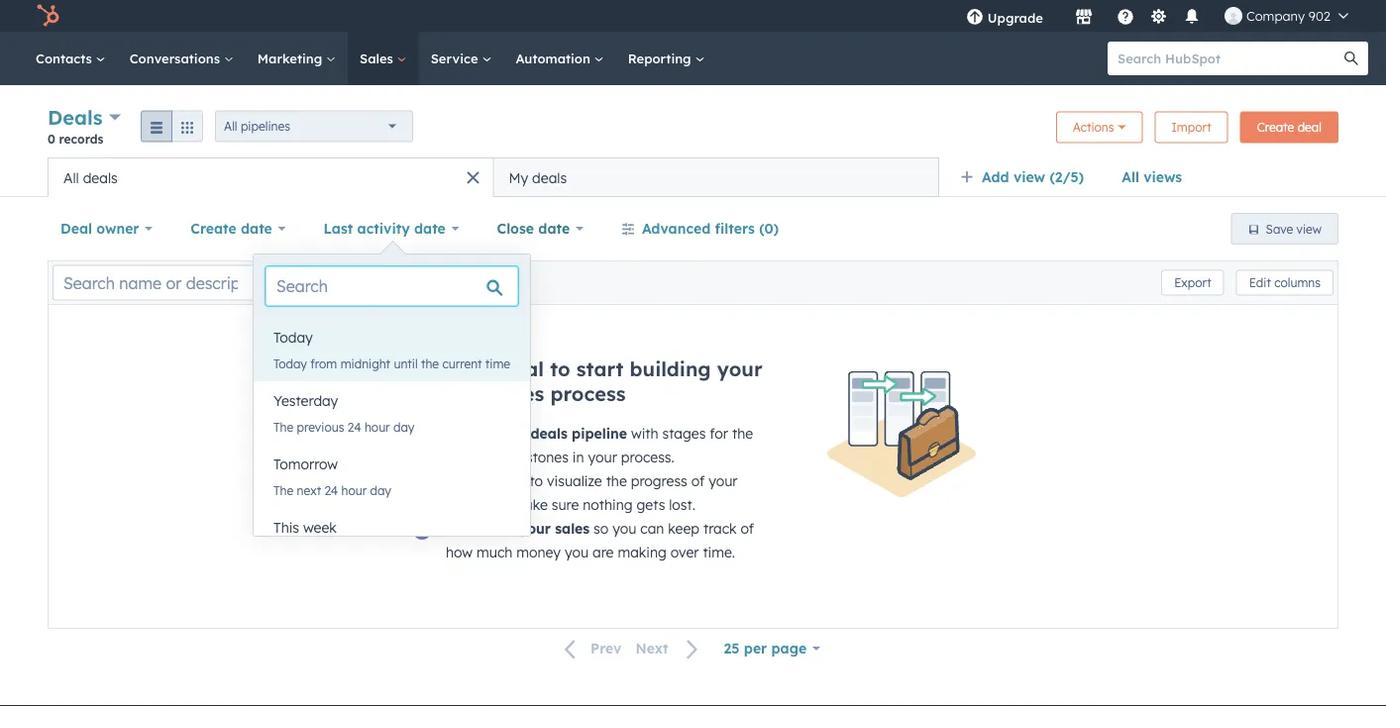Task type: locate. For each thing, give the bounding box(es) containing it.
0 horizontal spatial 24
[[324, 483, 338, 498]]

add view (2/5) button
[[947, 158, 1109, 197]]

save
[[1266, 221, 1293, 236]]

2 horizontal spatial the
[[732, 425, 753, 442]]

upgrade
[[988, 9, 1043, 26]]

view right "save"
[[1296, 221, 1322, 236]]

hubspot image
[[36, 4, 59, 28]]

all down 0 records
[[63, 169, 79, 186]]

1 vertical spatial day
[[370, 483, 391, 498]]

deals down records
[[83, 169, 118, 186]]

hour up tomorrow button
[[365, 420, 390, 434]]

0 horizontal spatial deal
[[501, 357, 544, 381]]

0 vertical spatial view
[[1013, 168, 1045, 186]]

0 horizontal spatial to
[[530, 473, 543, 490]]

the for tomorrow
[[273, 483, 293, 498]]

create a deal to start building your winning sales process
[[410, 357, 763, 406]]

deals inside button
[[532, 169, 567, 186]]

hour inside 'tomorrow the next 24 hour day'
[[341, 483, 367, 498]]

your
[[717, 357, 763, 381], [494, 425, 526, 442], [588, 449, 617, 466], [709, 473, 738, 490], [519, 520, 551, 537]]

close date
[[497, 220, 570, 237]]

date down all deals "button" at left top
[[241, 220, 272, 237]]

close
[[497, 220, 534, 237]]

1 horizontal spatial of
[[741, 520, 754, 537]]

help image
[[1116, 9, 1134, 27]]

close date button
[[484, 209, 596, 249]]

list box
[[254, 318, 530, 572]]

view inside button
[[1296, 221, 1322, 236]]

your down pipeline
[[588, 449, 617, 466]]

deals inside "button"
[[83, 169, 118, 186]]

date right close
[[538, 220, 570, 237]]

sales down sure
[[555, 520, 590, 537]]

Search name or description search field
[[53, 265, 286, 301]]

0 horizontal spatial all
[[63, 169, 79, 186]]

track
[[446, 473, 484, 490]]

all pipelines button
[[215, 110, 413, 142]]

1 horizontal spatial 24
[[348, 420, 361, 434]]

hubspot link
[[24, 4, 74, 28]]

reporting
[[628, 50, 695, 66]]

records
[[59, 131, 103, 146]]

all for all views
[[1122, 168, 1139, 186]]

0 vertical spatial the
[[273, 420, 293, 434]]

day for tomorrow
[[370, 483, 391, 498]]

group
[[141, 110, 203, 142]]

create inside "create a deal to start building your winning sales process"
[[410, 357, 476, 381]]

pagination navigation
[[553, 636, 711, 662]]

create up search name or description search field
[[190, 220, 236, 237]]

deals right my
[[532, 169, 567, 186]]

2 vertical spatial the
[[606, 473, 627, 490]]

1 vertical spatial the
[[273, 483, 293, 498]]

1 horizontal spatial sales
[[495, 381, 544, 406]]

0 vertical spatial to
[[550, 357, 570, 381]]

24 right previous
[[348, 420, 361, 434]]

sales inside to visualize the progress of your sales and make sure nothing gets lost.
[[446, 496, 478, 514]]

hour for tomorrow
[[341, 483, 367, 498]]

0 horizontal spatial sales
[[446, 496, 478, 514]]

0 horizontal spatial view
[[1013, 168, 1045, 186]]

the right for
[[732, 425, 753, 442]]

the
[[273, 420, 293, 434], [273, 483, 293, 498]]

hour for yesterday
[[365, 420, 390, 434]]

create for create deal
[[1257, 120, 1294, 135]]

my
[[509, 169, 528, 186]]

to down milestones
[[530, 473, 543, 490]]

hour inside the yesterday the previous 24 hour day
[[365, 420, 390, 434]]

date
[[241, 220, 272, 237], [414, 220, 446, 237], [538, 220, 570, 237]]

0 horizontal spatial day
[[370, 483, 391, 498]]

0 horizontal spatial date
[[241, 220, 272, 237]]

0 horizontal spatial the
[[421, 356, 439, 371]]

0 vertical spatial 24
[[348, 420, 361, 434]]

the inside the yesterday the previous 24 hour day
[[273, 420, 293, 434]]

0 vertical spatial of
[[691, 473, 705, 490]]

0 vertical spatial the
[[421, 356, 439, 371]]

tomorrow button
[[254, 445, 530, 484]]

0 horizontal spatial create
[[190, 220, 236, 237]]

of right track
[[741, 520, 754, 537]]

save view
[[1266, 221, 1322, 236]]

the inside the with stages for the real-life milestones in your process.
[[732, 425, 753, 442]]

1 vertical spatial the
[[732, 425, 753, 442]]

1 the from the top
[[273, 420, 293, 434]]

view right add
[[1013, 168, 1045, 186]]

deals up and
[[489, 473, 526, 490]]

with stages for the real-life milestones in your process.
[[446, 425, 753, 466]]

tomorrow
[[273, 456, 338, 473]]

of up lost.
[[691, 473, 705, 490]]

deals up milestones
[[531, 425, 568, 442]]

24
[[348, 420, 361, 434], [324, 483, 338, 498]]

0 records
[[48, 131, 103, 146]]

today button
[[254, 318, 530, 358]]

1 horizontal spatial to
[[550, 357, 570, 381]]

pipeline
[[572, 425, 627, 442]]

to visualize the progress of your sales and make sure nothing gets lost.
[[446, 473, 738, 514]]

1 vertical spatial create
[[190, 220, 236, 237]]

deals for all deals
[[83, 169, 118, 186]]

2 vertical spatial sales
[[555, 520, 590, 537]]

(0)
[[759, 220, 779, 237]]

1 horizontal spatial the
[[606, 473, 627, 490]]

create down search hubspot search box
[[1257, 120, 1294, 135]]

1 vertical spatial today
[[273, 356, 307, 371]]

24 right next
[[324, 483, 338, 498]]

1 horizontal spatial day
[[393, 420, 414, 434]]

edit
[[1249, 275, 1271, 290]]

all views
[[1122, 168, 1182, 186]]

hour right next
[[341, 483, 367, 498]]

menu
[[952, 0, 1362, 32]]

deal
[[1298, 120, 1322, 135], [501, 357, 544, 381]]

today today from midnight until the current time
[[273, 329, 510, 371]]

all for all deals
[[63, 169, 79, 186]]

0 vertical spatial day
[[393, 420, 414, 434]]

your up money
[[519, 520, 551, 537]]

menu containing company 902
[[952, 0, 1362, 32]]

settings link
[[1146, 5, 1171, 26]]

how
[[446, 544, 473, 561]]

create date button
[[178, 209, 299, 249]]

save view button
[[1231, 213, 1338, 245]]

the down yesterday
[[273, 420, 293, 434]]

1 horizontal spatial all
[[224, 119, 237, 134]]

your right up
[[494, 425, 526, 442]]

help button
[[1109, 0, 1142, 32]]

date for create date
[[241, 220, 272, 237]]

advanced
[[642, 220, 711, 237]]

2 horizontal spatial create
[[1257, 120, 1294, 135]]

time
[[485, 356, 510, 371]]

you right so at the bottom of the page
[[612, 520, 636, 537]]

hour
[[365, 420, 390, 434], [341, 483, 367, 498]]

1 horizontal spatial view
[[1296, 221, 1322, 236]]

day up this week button
[[370, 483, 391, 498]]

today
[[273, 329, 313, 346], [273, 356, 307, 371]]

all deals button
[[48, 158, 493, 197]]

the right until
[[421, 356, 439, 371]]

all
[[224, 119, 237, 134], [1122, 168, 1139, 186], [63, 169, 79, 186]]

all inside "button"
[[63, 169, 79, 186]]

date right "activity"
[[414, 220, 446, 237]]

add
[[982, 168, 1009, 186]]

1 vertical spatial view
[[1296, 221, 1322, 236]]

sales down track
[[446, 496, 478, 514]]

1 vertical spatial hour
[[341, 483, 367, 498]]

0 vertical spatial you
[[612, 520, 636, 537]]

my deals button
[[493, 158, 939, 197]]

week
[[303, 519, 337, 536]]

0 vertical spatial sales
[[495, 381, 544, 406]]

last
[[324, 220, 353, 237]]

all left pipelines
[[224, 119, 237, 134]]

sales
[[360, 50, 397, 66]]

import button
[[1155, 111, 1228, 143]]

day inside 'tomorrow the next 24 hour day'
[[370, 483, 391, 498]]

day inside the yesterday the previous 24 hour day
[[393, 420, 414, 434]]

the for yesterday
[[273, 420, 293, 434]]

24 inside 'tomorrow the next 24 hour day'
[[324, 483, 338, 498]]

create inside "button"
[[1257, 120, 1294, 135]]

your up track
[[709, 473, 738, 490]]

view
[[1013, 168, 1045, 186], [1296, 221, 1322, 236]]

deals button
[[48, 103, 121, 132]]

create for create a deal to start building your winning sales process
[[410, 357, 476, 381]]

0 vertical spatial deal
[[1298, 120, 1322, 135]]

of inside so you can keep track of how much money you are making over time.
[[741, 520, 754, 537]]

are
[[592, 544, 614, 561]]

2 date from the left
[[414, 220, 446, 237]]

track deals
[[446, 473, 526, 490]]

0 horizontal spatial of
[[691, 473, 705, 490]]

the up nothing on the bottom of the page
[[606, 473, 627, 490]]

contacts
[[36, 50, 96, 66]]

tomorrow the next 24 hour day
[[273, 456, 391, 498]]

day up tomorrow button
[[393, 420, 414, 434]]

your up for
[[717, 357, 763, 381]]

1 vertical spatial you
[[565, 544, 589, 561]]

export
[[1174, 275, 1211, 290]]

deals
[[83, 169, 118, 186], [532, 169, 567, 186], [531, 425, 568, 442], [489, 473, 526, 490]]

0 vertical spatial today
[[273, 329, 313, 346]]

list box containing today
[[254, 318, 530, 572]]

3 date from the left
[[538, 220, 570, 237]]

conversations link
[[118, 32, 246, 85]]

sure
[[552, 496, 579, 514]]

1 vertical spatial 24
[[324, 483, 338, 498]]

set up your deals pipeline
[[446, 425, 627, 442]]

day
[[393, 420, 414, 434], [370, 483, 391, 498]]

pipelines
[[241, 119, 290, 134]]

0 vertical spatial hour
[[365, 420, 390, 434]]

you left are
[[565, 544, 589, 561]]

last activity date button
[[311, 209, 472, 249]]

create
[[1257, 120, 1294, 135], [190, 220, 236, 237], [410, 357, 476, 381]]

settings image
[[1150, 8, 1167, 26]]

the left next
[[273, 483, 293, 498]]

over
[[670, 544, 699, 561]]

1 horizontal spatial create
[[410, 357, 476, 381]]

the inside 'tomorrow the next 24 hour day'
[[273, 483, 293, 498]]

2 horizontal spatial date
[[538, 220, 570, 237]]

view inside popup button
[[1013, 168, 1045, 186]]

1 vertical spatial of
[[741, 520, 754, 537]]

this
[[273, 519, 299, 536]]

24 inside the yesterday the previous 24 hour day
[[348, 420, 361, 434]]

sales down time
[[495, 381, 544, 406]]

2 horizontal spatial all
[[1122, 168, 1139, 186]]

conversations
[[129, 50, 224, 66]]

all inside popup button
[[224, 119, 237, 134]]

2 the from the top
[[273, 483, 293, 498]]

make
[[511, 496, 548, 514]]

your inside the with stages for the real-life milestones in your process.
[[588, 449, 617, 466]]

2 vertical spatial create
[[410, 357, 476, 381]]

midnight
[[340, 356, 390, 371]]

report on your sales
[[446, 520, 590, 537]]

today left the from
[[273, 356, 307, 371]]

1 date from the left
[[241, 220, 272, 237]]

in
[[572, 449, 584, 466]]

create left a
[[410, 357, 476, 381]]

to
[[550, 357, 570, 381], [530, 473, 543, 490]]

1 vertical spatial to
[[530, 473, 543, 490]]

902
[[1309, 7, 1331, 24]]

to left start
[[550, 357, 570, 381]]

1 vertical spatial sales
[[446, 496, 478, 514]]

create inside popup button
[[190, 220, 236, 237]]

Search search field
[[266, 267, 518, 306]]

all left 'views'
[[1122, 168, 1139, 186]]

1 horizontal spatial deal
[[1298, 120, 1322, 135]]

1 horizontal spatial date
[[414, 220, 446, 237]]

0 vertical spatial create
[[1257, 120, 1294, 135]]

activity
[[357, 220, 410, 237]]

1 vertical spatial deal
[[501, 357, 544, 381]]

today up the from
[[273, 329, 313, 346]]

up
[[472, 425, 490, 442]]



Task type: vqa. For each thing, say whether or not it's contained in the screenshot.
deals popup button
yes



Task type: describe. For each thing, give the bounding box(es) containing it.
create deal
[[1257, 120, 1322, 135]]

advanced filters (0) button
[[608, 209, 792, 249]]

marketplaces button
[[1063, 0, 1105, 32]]

prev
[[591, 640, 622, 658]]

previous
[[297, 420, 344, 434]]

1 horizontal spatial you
[[612, 520, 636, 537]]

create deal button
[[1240, 111, 1338, 143]]

set
[[446, 425, 468, 442]]

real-
[[446, 449, 476, 466]]

day for yesterday
[[393, 420, 414, 434]]

24 for tomorrow
[[324, 483, 338, 498]]

25 per page button
[[711, 629, 833, 669]]

yesterday the previous 24 hour day
[[273, 392, 414, 434]]

filters
[[715, 220, 755, 237]]

yesterday
[[273, 392, 338, 410]]

the inside today today from midnight until the current time
[[421, 356, 439, 371]]

last activity date
[[324, 220, 446, 237]]

marketplaces image
[[1075, 9, 1093, 27]]

owner
[[96, 220, 139, 237]]

0
[[48, 131, 55, 146]]

process.
[[621, 449, 674, 466]]

to inside to visualize the progress of your sales and make sure nothing gets lost.
[[530, 473, 543, 490]]

my deals
[[509, 169, 567, 186]]

page
[[771, 640, 807, 657]]

create date
[[190, 220, 272, 237]]

create for create date
[[190, 220, 236, 237]]

per
[[744, 640, 767, 657]]

views
[[1144, 168, 1182, 186]]

notifications image
[[1183, 9, 1201, 27]]

marketing link
[[246, 32, 348, 85]]

deals for my deals
[[532, 169, 567, 186]]

company
[[1246, 7, 1305, 24]]

advanced filters (0)
[[642, 220, 779, 237]]

contacts link
[[24, 32, 118, 85]]

1 today from the top
[[273, 329, 313, 346]]

deal inside "create a deal to start building your winning sales process"
[[501, 357, 544, 381]]

of inside to visualize the progress of your sales and make sure nothing gets lost.
[[691, 473, 705, 490]]

making
[[618, 544, 667, 561]]

deals
[[48, 105, 103, 130]]

all views link
[[1109, 158, 1195, 197]]

group inside deals "banner"
[[141, 110, 203, 142]]

deal inside "button"
[[1298, 120, 1322, 135]]

deal owner
[[60, 220, 139, 237]]

process
[[550, 381, 626, 406]]

this week
[[273, 519, 337, 536]]

current
[[442, 356, 482, 371]]

track
[[703, 520, 737, 537]]

view for add
[[1013, 168, 1045, 186]]

to inside "create a deal to start building your winning sales process"
[[550, 357, 570, 381]]

actions
[[1073, 120, 1114, 135]]

company 902 button
[[1213, 0, 1360, 32]]

next
[[635, 640, 668, 658]]

progress
[[631, 473, 687, 490]]

for
[[710, 425, 728, 442]]

edit columns button
[[1236, 270, 1334, 296]]

visualize
[[547, 473, 602, 490]]

your inside to visualize the progress of your sales and make sure nothing gets lost.
[[709, 473, 738, 490]]

winning
[[410, 381, 489, 406]]

the inside to visualize the progress of your sales and make sure nothing gets lost.
[[606, 473, 627, 490]]

next button
[[629, 636, 711, 662]]

deals banner
[[48, 103, 1338, 158]]

deals for track deals
[[489, 473, 526, 490]]

from
[[310, 356, 337, 371]]

upgrade image
[[966, 9, 984, 27]]

your inside "create a deal to start building your winning sales process"
[[717, 357, 763, 381]]

and
[[482, 496, 508, 514]]

deal
[[60, 220, 92, 237]]

add view (2/5)
[[982, 168, 1084, 186]]

date for close date
[[538, 220, 570, 237]]

with
[[631, 425, 658, 442]]

life
[[476, 449, 495, 466]]

deal owner button
[[48, 209, 166, 249]]

reporting link
[[616, 32, 717, 85]]

company 902
[[1246, 7, 1331, 24]]

2 horizontal spatial sales
[[555, 520, 590, 537]]

0 horizontal spatial you
[[565, 544, 589, 561]]

notifications button
[[1175, 0, 1209, 32]]

mateo roberts image
[[1224, 7, 1242, 25]]

gets
[[637, 496, 665, 514]]

search image
[[1344, 52, 1358, 65]]

so you can keep track of how much money you are making over time.
[[446, 520, 754, 561]]

yesterday button
[[254, 381, 530, 421]]

prev button
[[553, 636, 629, 662]]

view for save
[[1296, 221, 1322, 236]]

24 for yesterday
[[348, 420, 361, 434]]

can
[[640, 520, 664, 537]]

a
[[482, 357, 495, 381]]

columns
[[1274, 275, 1321, 290]]

all for all pipelines
[[224, 119, 237, 134]]

2 today from the top
[[273, 356, 307, 371]]

date inside dropdown button
[[414, 220, 446, 237]]

automation link
[[504, 32, 616, 85]]

actions button
[[1056, 111, 1143, 143]]

Search HubSpot search field
[[1108, 42, 1350, 75]]

next
[[297, 483, 321, 498]]

money
[[516, 544, 561, 561]]

lost.
[[669, 496, 695, 514]]

sales inside "create a deal to start building your winning sales process"
[[495, 381, 544, 406]]

all deals
[[63, 169, 118, 186]]



